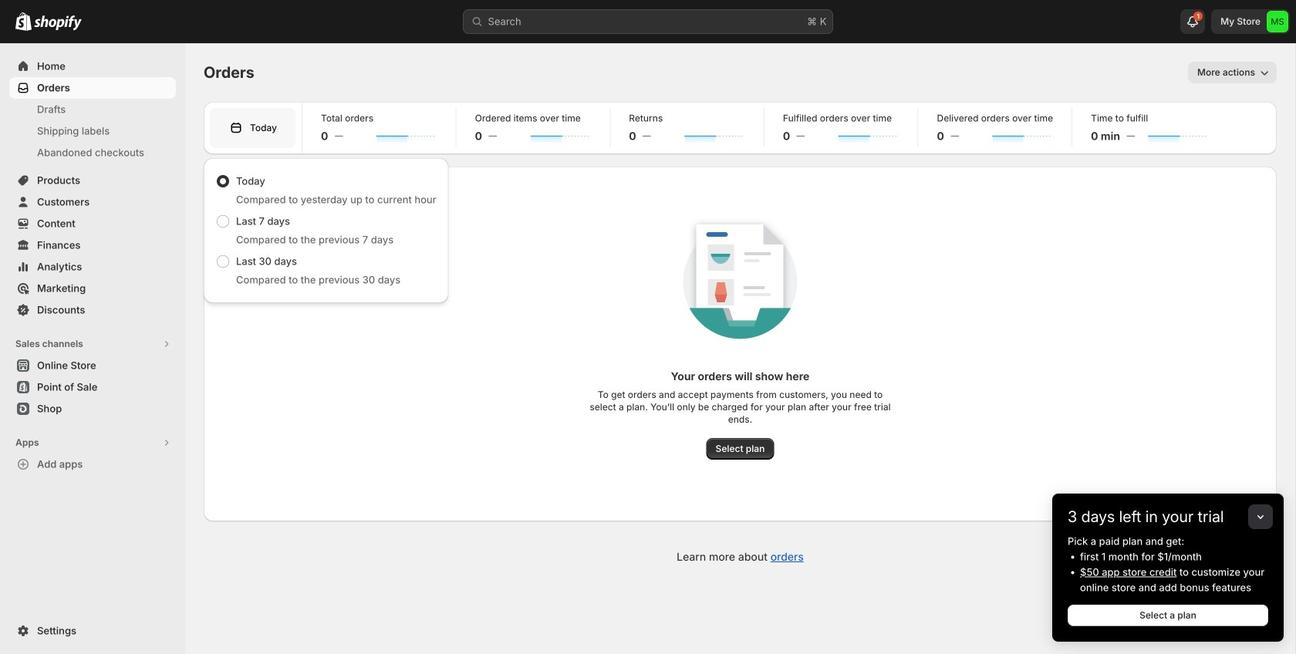 Task type: describe. For each thing, give the bounding box(es) containing it.
my store image
[[1267, 11, 1289, 32]]

1 horizontal spatial shopify image
[[34, 15, 82, 31]]



Task type: locate. For each thing, give the bounding box(es) containing it.
0 horizontal spatial shopify image
[[15, 12, 32, 31]]

shopify image
[[15, 12, 32, 31], [34, 15, 82, 31]]



Task type: vqa. For each thing, say whether or not it's contained in the screenshot.
"No Products" IMAGE
no



